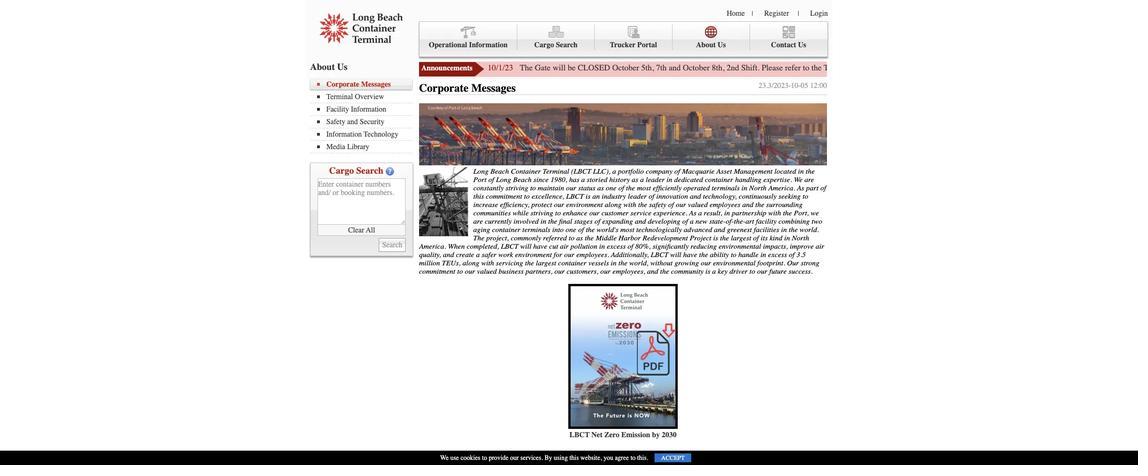 Task type: vqa. For each thing, say whether or not it's contained in the screenshot.
its
yes



Task type: describe. For each thing, give the bounding box(es) containing it.
1 horizontal spatial beach
[[513, 176, 532, 184]]

1 horizontal spatial this
[[570, 454, 579, 462]]

container
[[511, 167, 541, 176]]

1 horizontal spatial is
[[706, 267, 710, 276]]

strong
[[801, 259, 820, 267]]

2 horizontal spatial for
[[996, 63, 1006, 73]]

kind
[[770, 234, 782, 242]]

0 vertical spatial environmental
[[719, 242, 761, 251]]

to down the create
[[457, 267, 463, 276]]

in right located
[[798, 167, 804, 176]]

0 vertical spatial commitment
[[486, 192, 522, 201]]

0 horizontal spatial as
[[689, 209, 697, 217]]

business
[[499, 267, 524, 276]]

since
[[534, 176, 549, 184]]

a right has
[[581, 176, 585, 184]]

trucker
[[610, 41, 636, 49]]

home link
[[727, 9, 745, 18]]

port
[[473, 176, 487, 184]]

the-
[[734, 217, 746, 226]]

23.3/2023-
[[759, 82, 791, 90]]

in down "management"
[[742, 184, 747, 192]]

of right company
[[675, 167, 680, 176]]

efficiently
[[653, 184, 682, 192]]

of left the new
[[682, 217, 688, 226]]

be
[[568, 63, 576, 73]]

when
[[448, 242, 465, 251]]

0 vertical spatial as
[[797, 184, 804, 192]]

significantly
[[653, 242, 689, 251]]

improve
[[790, 242, 814, 251]]

operated
[[684, 184, 710, 192]]

2 horizontal spatial as
[[632, 176, 638, 184]]

page
[[902, 63, 918, 73]]

the left middle
[[585, 234, 594, 242]]

the left world.
[[789, 226, 798, 234]]

a left company
[[640, 176, 644, 184]]

please
[[762, 63, 783, 73]]

expertise.
[[763, 176, 792, 184]]

1 vertical spatial leader
[[628, 192, 647, 201]]

media
[[326, 143, 345, 151]]

our right provide
[[510, 454, 519, 462]]

cargo search link
[[518, 24, 595, 50]]

our left status
[[566, 184, 576, 192]]

1 horizontal spatial have
[[683, 251, 697, 259]]

0 horizontal spatial beach
[[490, 167, 509, 176]]

communities
[[473, 209, 511, 217]]

in up "innovation"
[[667, 176, 672, 184]]

a left safer
[[476, 251, 480, 259]]

library
[[347, 143, 369, 151]]

accept
[[661, 455, 685, 462]]

of right port
[[488, 176, 494, 184]]

constantly
[[473, 184, 504, 192]]

we use cookies to provide our services. by using this website, you agree to this.
[[440, 454, 648, 462]]

the left the world's
[[586, 226, 595, 234]]

lbct up enhance
[[566, 192, 584, 201]]

1 horizontal spatial with
[[624, 201, 636, 209]]

technology
[[364, 130, 398, 139]]

our down efficiently
[[676, 201, 686, 209]]

handling
[[735, 176, 762, 184]]

0 horizontal spatial as
[[576, 234, 583, 242]]

0 horizontal spatial one
[[566, 226, 576, 234]]

zero
[[604, 431, 620, 439]]

innovation
[[656, 192, 688, 201]]

corporate messages
[[419, 82, 516, 95]]

home
[[727, 9, 745, 18]]

of left 80%,
[[628, 242, 633, 251]]

and right 7th
[[669, 63, 681, 73]]

corporate messages terminal overview facility information safety and security information technology media library
[[326, 80, 398, 151]]

project
[[690, 234, 711, 242]]

history
[[609, 176, 630, 184]]

cut
[[549, 242, 558, 251]]

1 vertical spatial are
[[473, 217, 483, 226]]

our down the create
[[465, 267, 475, 276]]

1 vertical spatial about us
[[310, 62, 348, 72]]

1 horizontal spatial one
[[606, 184, 617, 192]]

0 vertical spatial about us
[[696, 41, 726, 49]]

future
[[769, 267, 787, 276]]

announcements
[[421, 64, 473, 72]]

1 horizontal spatial will
[[553, 63, 566, 73]]

web
[[886, 63, 900, 73]]

about inside menu bar
[[696, 41, 716, 49]]

lbct left net
[[570, 431, 590, 439]]

to right the into
[[569, 234, 575, 242]]

the left community
[[660, 267, 669, 276]]

1 vertical spatial cargo
[[329, 166, 354, 176]]

0 horizontal spatial terminals
[[522, 226, 550, 234]]

to left this.
[[631, 454, 636, 462]]

us for about us link
[[718, 41, 726, 49]]

by
[[545, 454, 552, 462]]

1 vertical spatial along
[[463, 259, 480, 267]]

our right protect
[[554, 201, 564, 209]]

1 vertical spatial we
[[440, 454, 449, 462]]

1 horizontal spatial valued
[[688, 201, 708, 209]]

servicing
[[496, 259, 523, 267]]

by
[[652, 431, 660, 439]]

while
[[513, 209, 529, 217]]

an
[[593, 192, 600, 201]]

storied
[[587, 176, 608, 184]]

of down portfolio
[[618, 184, 624, 192]]

0 horizontal spatial largest
[[536, 259, 556, 267]]

teus,
[[442, 259, 461, 267]]

the up facility
[[755, 201, 764, 209]]

0 vertical spatial environment
[[566, 201, 603, 209]]

asset
[[716, 167, 732, 176]]

we inside long beach container terminal (lbct llc), a portfolio company of macquarie asset management located in the port of long beach since 1980, has a storied history as a leader in dedicated container handling expertise. we are constantly striving to maintain our status as one of the most efficiently operated terminals in north america. as part of this commitment to excellence, lbct is an industry leader of innovation and technology, continuously seeking to increase efficiency, protect our environment along with the safety of our valued employees and the surrounding communities while striving to enhance our customer service experience. as a result, in partnership with the port, we are currently involved in the final stages of expanding and developing of a new state-of-the-art facility combining two aging container terminals into one of the world's most technologically advanced and greenest facilities in the world. the project, commonly referred to as the middle harbor redevelopment project is the largest of its kind in north america. when completed, lbct will have cut air pollution in excess of 80%, significantly reducing environmental impacts, improve air quality, and create a safer work environment for our employees. additionally, lbct will have the ability to handle in excess of 3.5 million teus, along with servicing the largest container vessels in the world, without growing our environmental footprint. our strong commitment to our valued business partners, our customers, our employees, and the community is a key driver to our future success.
[[794, 176, 803, 184]]

final
[[559, 217, 572, 226]]

lbct down redevelopment
[[651, 251, 669, 259]]

the left week.
[[1008, 63, 1018, 73]]

truck
[[824, 63, 843, 73]]

overview
[[355, 93, 384, 101]]

of right stages
[[595, 217, 600, 226]]

2 gate from the left
[[845, 63, 861, 73]]

art
[[746, 217, 754, 226]]

maintain
[[538, 184, 564, 192]]

1 horizontal spatial the
[[520, 63, 533, 73]]

experience.
[[653, 209, 687, 217]]

1 horizontal spatial along
[[605, 201, 622, 209]]

0 vertical spatial is
[[586, 192, 591, 201]]

to right refer
[[803, 63, 810, 73]]

further
[[931, 63, 954, 73]]

closed
[[578, 63, 610, 73]]

1 horizontal spatial terminals
[[712, 184, 740, 192]]

status
[[578, 184, 596, 192]]

0 horizontal spatial us
[[337, 62, 348, 72]]

1 vertical spatial environmental
[[713, 259, 756, 267]]

in up vessels
[[599, 242, 605, 251]]

a left key
[[712, 267, 716, 276]]

in right vessels
[[611, 259, 617, 267]]

1 vertical spatial america.
[[419, 242, 446, 251]]

dedicated
[[674, 176, 703, 184]]

growing
[[675, 259, 699, 267]]

in down protect
[[541, 217, 546, 226]]

1 | from the left
[[752, 10, 753, 18]]

0 horizontal spatial long
[[473, 167, 489, 176]]

in right result,
[[724, 209, 730, 217]]

8th,
[[712, 63, 725, 73]]

0 horizontal spatial excess
[[607, 242, 626, 251]]

partnership
[[732, 209, 767, 217]]

our right cut
[[564, 251, 575, 259]]

lbct net zero emission by 2030
[[570, 431, 677, 439]]

project,
[[486, 234, 509, 242]]

80%,
[[635, 242, 651, 251]]

customer
[[602, 209, 629, 217]]

0 horizontal spatial have
[[533, 242, 547, 251]]

security
[[360, 118, 384, 126]]

a left the new
[[690, 217, 694, 226]]

0 horizontal spatial with
[[481, 259, 494, 267]]

currently
[[485, 217, 512, 226]]

2 vertical spatial information
[[326, 130, 362, 139]]

our down reducing
[[701, 259, 711, 267]]

emission
[[621, 431, 650, 439]]

1 vertical spatial environment
[[515, 251, 552, 259]]

10-
[[791, 82, 801, 90]]

our down employees.
[[600, 267, 611, 276]]

a right llc),
[[612, 167, 616, 176]]

without
[[650, 259, 673, 267]]

efficiency,
[[500, 201, 530, 209]]

gate
[[956, 63, 970, 73]]

us for contact us link at right top
[[798, 41, 806, 49]]

services.
[[520, 454, 543, 462]]

0 vertical spatial search
[[556, 41, 578, 49]]

operational
[[429, 41, 467, 49]]

0 vertical spatial north
[[749, 184, 767, 192]]

technologically
[[636, 226, 682, 234]]

facility
[[756, 217, 777, 226]]

0 horizontal spatial search
[[356, 166, 383, 176]]

the down portfolio
[[626, 184, 635, 192]]

cookies
[[461, 454, 480, 462]]

1 horizontal spatial most
[[637, 184, 651, 192]]

of up 'pollution'
[[578, 226, 584, 234]]

our right partners,
[[554, 267, 565, 276]]

to left maintain
[[530, 184, 536, 192]]

1 horizontal spatial long
[[496, 176, 511, 184]]

2 vertical spatial container
[[558, 259, 587, 267]]

to left protect
[[524, 192, 530, 201]]

0 horizontal spatial commitment
[[419, 267, 455, 276]]

the right the 'servicing'
[[525, 259, 534, 267]]

the left final
[[548, 217, 557, 226]]

has
[[569, 176, 579, 184]]

corporate for corporate messages
[[419, 82, 469, 95]]

1 horizontal spatial north
[[792, 234, 809, 242]]

menu bar containing operational information
[[419, 21, 828, 57]]

1 vertical spatial valued
[[477, 267, 497, 276]]

the up ability
[[720, 234, 729, 242]]

1 gate from the left
[[535, 63, 551, 73]]

2 horizontal spatial with
[[768, 209, 781, 217]]

to right seeking
[[803, 192, 808, 201]]

and right employees,
[[647, 267, 658, 276]]

to left provide
[[482, 454, 487, 462]]

and inside corporate messages terminal overview facility information safety and security information technology media library
[[347, 118, 358, 126]]

you
[[604, 454, 613, 462]]

0 vertical spatial information
[[469, 41, 508, 49]]

23.3/2023-10-05 12:00
[[759, 82, 827, 90]]

middle
[[596, 234, 617, 242]]

of left 3.5
[[789, 251, 795, 259]]

1 october from the left
[[612, 63, 639, 73]]

cargo search inside cargo search link
[[534, 41, 578, 49]]



Task type: locate. For each thing, give the bounding box(es) containing it.
community
[[671, 267, 704, 276]]

login link
[[810, 9, 828, 18]]

website,
[[581, 454, 602, 462]]

to right ability
[[731, 251, 737, 259]]

05
[[801, 82, 808, 90]]

its
[[761, 234, 768, 242]]

leader up "innovation"
[[646, 176, 665, 184]]

menu bar containing corporate messages
[[310, 79, 417, 153]]

about up facility
[[310, 62, 335, 72]]

us up 8th, on the top of page
[[718, 41, 726, 49]]

as left part
[[797, 184, 804, 192]]

1 horizontal spatial we
[[794, 176, 803, 184]]

a
[[612, 167, 616, 176], [581, 176, 585, 184], [640, 176, 644, 184], [698, 209, 702, 217], [690, 217, 694, 226], [476, 251, 480, 259], [712, 267, 716, 276]]

0 horizontal spatial cargo search
[[329, 166, 383, 176]]

information up 10/1/23
[[469, 41, 508, 49]]

0 horizontal spatial america.
[[419, 242, 446, 251]]

to up the into
[[555, 209, 561, 217]]

2 air from the left
[[816, 242, 824, 251]]

0 horizontal spatial cargo
[[329, 166, 354, 176]]

with down completed,
[[481, 259, 494, 267]]

management
[[734, 167, 773, 176]]

0 horizontal spatial about us
[[310, 62, 348, 72]]

are down increase
[[473, 217, 483, 226]]

of left its
[[753, 234, 759, 242]]

None submit
[[379, 238, 406, 252]]

of
[[675, 167, 680, 176], [488, 176, 494, 184], [618, 184, 624, 192], [821, 184, 826, 192], [649, 192, 655, 201], [668, 201, 674, 209], [595, 217, 600, 226], [682, 217, 688, 226], [578, 226, 584, 234], [753, 234, 759, 242], [628, 242, 633, 251], [789, 251, 795, 259]]

and up the harbor
[[635, 217, 646, 226]]

of-
[[726, 217, 734, 226]]

the
[[520, 63, 533, 73], [473, 234, 484, 242]]

0 vertical spatial terminal
[[326, 93, 353, 101]]

this down port
[[473, 192, 484, 201]]

agree
[[615, 454, 629, 462]]

the left truck
[[812, 63, 822, 73]]

0 horizontal spatial the
[[473, 234, 484, 242]]

of up service
[[649, 192, 655, 201]]

0 vertical spatial one
[[606, 184, 617, 192]]

1 horizontal spatial cargo
[[534, 41, 554, 49]]

will right work
[[520, 242, 531, 251]]

1 vertical spatial terminal
[[543, 167, 569, 176]]

2 october from the left
[[683, 63, 710, 73]]

advanced
[[684, 226, 712, 234]]

world.
[[800, 226, 819, 234]]

1 vertical spatial this
[[570, 454, 579, 462]]

along right teus,
[[463, 259, 480, 267]]

(lbct
[[571, 167, 591, 176]]

1 horizontal spatial as
[[597, 184, 604, 192]]

the left safety
[[638, 201, 647, 209]]

the left port,
[[783, 209, 792, 217]]

terminal inside long beach container terminal (lbct llc), a portfolio company of macquarie asset management located in the port of long beach since 1980, has a storied history as a leader in dedicated container handling expertise. we are constantly striving to maintain our status as one of the most efficiently operated terminals in north america. as part of this commitment to excellence, lbct is an industry leader of innovation and technology, continuously seeking to increase efficiency, protect our environment along with the safety of our valued employees and the surrounding communities while striving to enhance our customer service experience. as a result, in partnership with the port, we are currently involved in the final stages of expanding and developing of a new state-of-the-art facility combining two aging container terminals into one of the world's most technologically advanced and greenest facilities in the world. the project, commonly referred to as the middle harbor redevelopment project is the largest of its kind in north america. when completed, lbct will have cut air pollution in excess of 80%, significantly reducing environmental impacts, improve air quality, and create a safer work environment for our employees. additionally, lbct will have the ability to handle in excess of 3.5 million teus, along with servicing the largest container vessels in the world, without growing our environmental footprint. our strong commitment to our valued business partners, our customers, our employees, and the community is a key driver to our future success.
[[543, 167, 569, 176]]

terminal up facility
[[326, 93, 353, 101]]

lbct
[[566, 192, 584, 201], [501, 242, 519, 251], [651, 251, 669, 259], [570, 431, 590, 439]]

1 vertical spatial commitment
[[419, 267, 455, 276]]

corporate inside corporate messages terminal overview facility information safety and security information technology media library
[[326, 80, 359, 89]]

leader up service
[[628, 192, 647, 201]]

into
[[552, 226, 564, 234]]

1 horizontal spatial about
[[696, 41, 716, 49]]

most down portfolio
[[637, 184, 651, 192]]

0 horizontal spatial |
[[752, 10, 753, 18]]

0 vertical spatial this
[[473, 192, 484, 201]]

facility
[[326, 105, 349, 114]]

0 horizontal spatial environment
[[515, 251, 552, 259]]

0 horizontal spatial will
[[520, 242, 531, 251]]

in right kind
[[784, 234, 790, 242]]

striving down excellence, at top
[[531, 209, 553, 217]]

air
[[560, 242, 569, 251], [816, 242, 824, 251]]

1 vertical spatial about
[[310, 62, 335, 72]]

footprint.
[[757, 259, 785, 267]]

| left login link
[[798, 10, 799, 18]]

most
[[637, 184, 651, 192], [620, 226, 634, 234]]

information
[[469, 41, 508, 49], [351, 105, 386, 114], [326, 130, 362, 139]]

1 vertical spatial one
[[566, 226, 576, 234]]

2 | from the left
[[798, 10, 799, 18]]

1 vertical spatial north
[[792, 234, 809, 242]]

1 air from the left
[[560, 242, 569, 251]]

stages
[[574, 217, 593, 226]]

clear all
[[348, 226, 375, 234]]

container down communities
[[492, 226, 521, 234]]

state-
[[709, 217, 726, 226]]

0 vertical spatial valued
[[688, 201, 708, 209]]

about us up the corporate messages link
[[310, 62, 348, 72]]

safer
[[482, 251, 497, 259]]

safety
[[649, 201, 666, 209]]

safety and security link
[[317, 118, 412, 126]]

macquarie
[[682, 167, 715, 176]]

of right part
[[821, 184, 826, 192]]

impacts,
[[763, 242, 788, 251]]

in right facilities
[[781, 226, 787, 234]]

contact us link
[[750, 24, 828, 50]]

this
[[473, 192, 484, 201], [570, 454, 579, 462]]

increase
[[473, 201, 498, 209]]

information up media
[[326, 130, 362, 139]]

cargo inside menu bar
[[534, 41, 554, 49]]

and left the create
[[443, 251, 454, 259]]

is left an
[[586, 192, 591, 201]]

corporate
[[326, 80, 359, 89], [419, 82, 469, 95]]

information technology link
[[317, 130, 412, 139]]

1 horizontal spatial container
[[558, 259, 587, 267]]

0 horizontal spatial valued
[[477, 267, 497, 276]]

cargo search up be on the top of page
[[534, 41, 578, 49]]

have up community
[[683, 251, 697, 259]]

2nd
[[727, 63, 739, 73]]

1 horizontal spatial are
[[805, 176, 814, 184]]

1 horizontal spatial largest
[[731, 234, 751, 242]]

our down an
[[589, 209, 600, 217]]

as up advanced
[[689, 209, 697, 217]]

1 vertical spatial as
[[689, 209, 697, 217]]

1 horizontal spatial terminal
[[543, 167, 569, 176]]

beach left the since
[[513, 176, 532, 184]]

largest down the-
[[731, 234, 751, 242]]

is right project
[[713, 234, 718, 242]]

cargo
[[534, 41, 554, 49], [329, 166, 354, 176]]

week.
[[1020, 63, 1040, 73]]

messages
[[361, 80, 391, 89], [471, 82, 516, 95]]

terminal overview link
[[317, 93, 412, 101]]

as
[[632, 176, 638, 184], [597, 184, 604, 192], [576, 234, 583, 242]]

america.
[[768, 184, 795, 192], [419, 242, 446, 251]]

about us
[[696, 41, 726, 49], [310, 62, 348, 72]]

messages for corporate messages terminal overview facility information safety and security information technology media library
[[361, 80, 391, 89]]

0 vertical spatial america.
[[768, 184, 795, 192]]

1 vertical spatial container
[[492, 226, 521, 234]]

0 horizontal spatial north
[[749, 184, 767, 192]]

1 horizontal spatial messages
[[471, 82, 516, 95]]

1 vertical spatial striving
[[531, 209, 553, 217]]

| right home link
[[752, 10, 753, 18]]

success.
[[789, 267, 813, 276]]

work
[[498, 251, 513, 259]]

with
[[624, 201, 636, 209], [768, 209, 781, 217], [481, 259, 494, 267]]

of right safety
[[668, 201, 674, 209]]

0 horizontal spatial october
[[612, 63, 639, 73]]

0 horizontal spatial air
[[560, 242, 569, 251]]

messages inside corporate messages terminal overview facility information safety and security information technology media library
[[361, 80, 391, 89]]

0 horizontal spatial container
[[492, 226, 521, 234]]

0 vertical spatial about
[[696, 41, 716, 49]]

our
[[787, 259, 799, 267]]

safety
[[326, 118, 345, 126]]

1 vertical spatial search
[[356, 166, 383, 176]]

1 vertical spatial largest
[[536, 259, 556, 267]]

long right port
[[496, 176, 511, 184]]

commitment up communities
[[486, 192, 522, 201]]

trucker portal link
[[595, 24, 673, 50]]

excess
[[607, 242, 626, 251], [768, 251, 787, 259]]

facilities
[[754, 226, 779, 234]]

north up 3.5
[[792, 234, 809, 242]]

us up the corporate messages link
[[337, 62, 348, 72]]

and up art
[[742, 201, 754, 209]]

2 vertical spatial is
[[706, 267, 710, 276]]

0 horizontal spatial corporate
[[326, 80, 359, 89]]

will down redevelopment
[[670, 251, 681, 259]]

north down "management"
[[749, 184, 767, 192]]

to right driver
[[750, 267, 755, 276]]

valued down safer
[[477, 267, 497, 276]]

handle
[[739, 251, 759, 259]]

valued
[[688, 201, 708, 209], [477, 267, 497, 276]]

as down stages
[[576, 234, 583, 242]]

one right the into
[[566, 226, 576, 234]]

enhance
[[563, 209, 588, 217]]

1 horizontal spatial us
[[718, 41, 726, 49]]

expanding
[[602, 217, 633, 226]]

environment up stages
[[566, 201, 603, 209]]

corporate for corporate messages terminal overview facility information safety and security information technology media library
[[326, 80, 359, 89]]

messages up overview
[[361, 80, 391, 89]]

0 horizontal spatial for
[[554, 251, 562, 259]]

1 horizontal spatial october
[[683, 63, 710, 73]]

12:00
[[810, 82, 827, 90]]

0 vertical spatial the
[[520, 63, 533, 73]]

1 horizontal spatial corporate
[[419, 82, 469, 95]]

for inside long beach container terminal (lbct llc), a portfolio company of macquarie asset management located in the port of long beach since 1980, has a storied history as a leader in dedicated container handling expertise. we are constantly striving to maintain our status as one of the most efficiently operated terminals in north america. as part of this commitment to excellence, lbct is an industry leader of innovation and technology, continuously seeking to increase efficiency, protect our environment along with the safety of our valued employees and the surrounding communities while striving to enhance our customer service experience. as a result, in partnership with the port, we are currently involved in the final stages of expanding and developing of a new state-of-the-art facility combining two aging container terminals into one of the world's most technologically advanced and greenest facilities in the world. the project, commonly referred to as the middle harbor redevelopment project is the largest of its kind in north america. when completed, lbct will have cut air pollution in excess of 80%, significantly reducing environmental impacts, improve air quality, and create a safer work environment for our employees. additionally, lbct will have the ability to handle in excess of 3.5 million teus, along with servicing the largest container vessels in the world, without growing our environmental footprint. our strong commitment to our valued business partners, our customers, our employees, and the community is a key driver to our future success.
[[554, 251, 562, 259]]

messages for corporate messages
[[471, 82, 516, 95]]

1 horizontal spatial menu bar
[[419, 21, 828, 57]]

1 horizontal spatial for
[[920, 63, 929, 73]]

along up expanding
[[605, 201, 622, 209]]

our
[[566, 184, 576, 192], [554, 201, 564, 209], [676, 201, 686, 209], [589, 209, 600, 217], [564, 251, 575, 259], [701, 259, 711, 267], [465, 267, 475, 276], [554, 267, 565, 276], [600, 267, 611, 276], [757, 267, 768, 276], [510, 454, 519, 462]]

we left 'use'
[[440, 454, 449, 462]]

1 horizontal spatial air
[[816, 242, 824, 251]]

corporate down announcements at left
[[419, 82, 469, 95]]

about up 8th, on the top of page
[[696, 41, 716, 49]]

excess up future
[[768, 251, 787, 259]]

details
[[972, 63, 994, 73]]

1 vertical spatial most
[[620, 226, 634, 234]]

operational information link
[[420, 24, 518, 50]]

0 vertical spatial most
[[637, 184, 651, 192]]

the inside long beach container terminal (lbct llc), a portfolio company of macquarie asset management located in the port of long beach since 1980, has a storied history as a leader in dedicated container handling expertise. we are constantly striving to maintain our status as one of the most efficiently operated terminals in north america. as part of this commitment to excellence, lbct is an industry leader of innovation and technology, continuously seeking to increase efficiency, protect our environment along with the safety of our valued employees and the surrounding communities while striving to enhance our customer service experience. as a result, in partnership with the port, we are currently involved in the final stages of expanding and developing of a new state-of-the-art facility combining two aging container terminals into one of the world's most technologically advanced and greenest facilities in the world. the project, commonly referred to as the middle harbor redevelopment project is the largest of its kind in north america. when completed, lbct will have cut air pollution in excess of 80%, significantly reducing environmental impacts, improve air quality, and create a safer work environment for our employees. additionally, lbct will have the ability to handle in excess of 3.5 million teus, along with servicing the largest container vessels in the world, without growing our environmental footprint. our strong commitment to our valued business partners, our customers, our employees, and the community is a key driver to our future success.
[[473, 234, 484, 242]]

one right an
[[606, 184, 617, 192]]

0 vertical spatial largest
[[731, 234, 751, 242]]

the up part
[[806, 167, 815, 176]]

2 horizontal spatial will
[[670, 251, 681, 259]]

as right status
[[597, 184, 604, 192]]

0 horizontal spatial gate
[[535, 63, 551, 73]]

2 horizontal spatial is
[[713, 234, 718, 242]]

harbor
[[619, 234, 641, 242]]

menu bar
[[419, 21, 828, 57], [310, 79, 417, 153]]

america. up surrounding
[[768, 184, 795, 192]]

most right the world's
[[620, 226, 634, 234]]

technology,
[[703, 192, 737, 201]]

a left result,
[[698, 209, 702, 217]]

for right "page"
[[920, 63, 929, 73]]

0 horizontal spatial this
[[473, 192, 484, 201]]

this right using at the bottom left of page
[[570, 454, 579, 462]]

1 horizontal spatial commitment
[[486, 192, 522, 201]]

lbct up the 'servicing'
[[501, 242, 519, 251]]

1 vertical spatial information
[[351, 105, 386, 114]]

additionally,
[[611, 251, 649, 259]]

october left 8th, on the top of page
[[683, 63, 710, 73]]

with up facilities
[[768, 209, 781, 217]]

the left ability
[[699, 251, 708, 259]]

corporate up terminal overview link
[[326, 80, 359, 89]]

Enter container numbers and/ or booking numbers.  text field
[[318, 178, 406, 225]]

cargo search
[[534, 41, 578, 49], [329, 166, 383, 176]]

10/1/23
[[488, 63, 513, 73]]

0 vertical spatial striving
[[506, 184, 528, 192]]

0 horizontal spatial we
[[440, 454, 449, 462]]

1980,
[[551, 176, 567, 184]]

0 vertical spatial terminals
[[712, 184, 740, 192]]

1 horizontal spatial excess
[[768, 251, 787, 259]]

this.
[[637, 454, 648, 462]]

1 horizontal spatial america.
[[768, 184, 795, 192]]

the left "world,"
[[619, 259, 628, 267]]

0 vertical spatial cargo search
[[534, 41, 578, 49]]

and down "dedicated"
[[690, 192, 701, 201]]

air right improve
[[816, 242, 824, 251]]

seeking
[[779, 192, 801, 201]]

portal
[[637, 41, 657, 49]]

2 horizontal spatial us
[[798, 41, 806, 49]]

with up expanding
[[624, 201, 636, 209]]

corporate messages link
[[317, 80, 412, 89]]

long beach container terminal (lbct llc), a portfolio company of macquarie asset management located in the port of long beach since 1980, has a storied history as a leader in dedicated container handling expertise. we are constantly striving to maintain our status as one of the most efficiently operated terminals in north america. as part of this commitment to excellence, lbct is an industry leader of innovation and technology, continuously seeking to increase efficiency, protect our environment along with the safety of our valued employees and the surrounding communities while striving to enhance our customer service experience. as a result, in partnership with the port, we are currently involved in the final stages of expanding and developing of a new state-of-the-art facility combining two aging container terminals into one of the world's most technologically advanced and greenest facilities in the world. the project, commonly referred to as the middle harbor redevelopment project is the largest of its kind in north america. when completed, lbct will have cut air pollution in excess of 80%, significantly reducing environmental impacts, improve air quality, and create a safer work environment for our employees. additionally, lbct will have the ability to handle in excess of 3.5 million teus, along with servicing the largest container vessels in the world, without growing our environmental footprint. our strong commitment to our valued business partners, our customers, our employees, and the community is a key driver to our future success.
[[419, 167, 826, 276]]

the right 10/1/23
[[520, 63, 533, 73]]

0 vertical spatial container
[[705, 176, 733, 184]]

about
[[696, 41, 716, 49], [310, 62, 335, 72]]

our left future
[[757, 267, 768, 276]]

ability
[[710, 251, 729, 259]]

terminal inside corporate messages terminal overview facility information safety and security information technology media library
[[326, 93, 353, 101]]

0 vertical spatial leader
[[646, 176, 665, 184]]

1 vertical spatial menu bar
[[310, 79, 417, 153]]

operational information
[[429, 41, 508, 49]]

reducing
[[691, 242, 717, 251]]

will left be on the top of page
[[553, 63, 566, 73]]

and right safety
[[347, 118, 358, 126]]

striving up efficiency,
[[506, 184, 528, 192]]

1 vertical spatial cargo search
[[329, 166, 383, 176]]

1 vertical spatial is
[[713, 234, 718, 242]]

portfolio
[[618, 167, 644, 176]]

10/1/23 the gate will be closed october 5th, 7th and october 8th, 2nd shift. please refer to the truck gate hours web page for further gate details for the week.
[[488, 63, 1040, 73]]

0 vertical spatial cargo
[[534, 41, 554, 49]]

1 horizontal spatial about us
[[696, 41, 726, 49]]

quality,
[[419, 251, 441, 259]]

using
[[554, 454, 568, 462]]

this inside long beach container terminal (lbct llc), a portfolio company of macquarie asset management located in the port of long beach since 1980, has a storied history as a leader in dedicated container handling expertise. we are constantly striving to maintain our status as one of the most efficiently operated terminals in north america. as part of this commitment to excellence, lbct is an industry leader of innovation and technology, continuously seeking to increase efficiency, protect our environment along with the safety of our valued employees and the surrounding communities while striving to enhance our customer service experience. as a result, in partnership with the port, we are currently involved in the final stages of expanding and developing of a new state-of-the-art facility combining two aging container terminals into one of the world's most technologically advanced and greenest facilities in the world. the project, commonly referred to as the middle harbor redevelopment project is the largest of its kind in north america. when completed, lbct will have cut air pollution in excess of 80%, significantly reducing environmental impacts, improve air quality, and create a safer work environment for our employees. additionally, lbct will have the ability to handle in excess of 3.5 million teus, along with servicing the largest container vessels in the world, without growing our environmental footprint. our strong commitment to our valued business partners, our customers, our employees, and the community is a key driver to our future success.
[[473, 192, 484, 201]]

in right handle
[[761, 251, 766, 259]]

0 horizontal spatial is
[[586, 192, 591, 201]]

and left of-
[[714, 226, 725, 234]]

0 horizontal spatial about
[[310, 62, 335, 72]]



